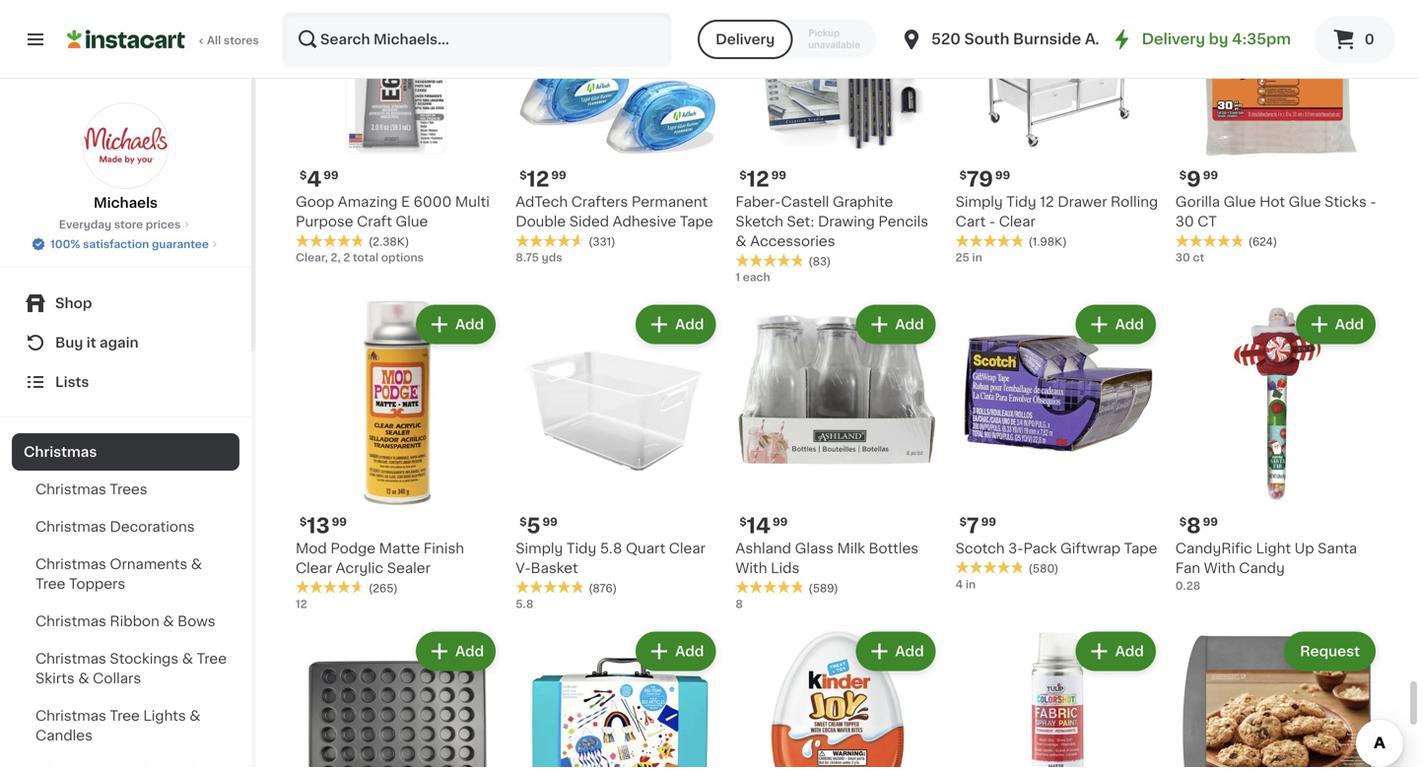 Task type: locate. For each thing, give the bounding box(es) containing it.
& left bows
[[163, 615, 174, 629]]

1 vertical spatial 30
[[1175, 252, 1190, 263]]

0 vertical spatial tree
[[35, 577, 65, 591]]

product group containing 13
[[296, 301, 500, 612]]

clear
[[999, 215, 1035, 229], [669, 542, 705, 556], [296, 562, 332, 575]]

99 up candyrific
[[1203, 517, 1218, 528]]

clear inside mod podge matte finish clear acrylic sealer
[[296, 562, 332, 575]]

$ 12 99 up faber-
[[739, 169, 786, 190]]

clear down mod
[[296, 562, 332, 575]]

1 vertical spatial tree
[[197, 652, 227, 666]]

$ inside $ 4 99
[[300, 170, 307, 181]]

30 left ct at the top
[[1175, 215, 1194, 229]]

99 right 5
[[542, 517, 558, 528]]

(580)
[[1028, 564, 1059, 574]]

1 30 from the top
[[1175, 215, 1194, 229]]

99 up faber-
[[771, 170, 786, 181]]

tree down "collars"
[[110, 710, 140, 723]]

michaels
[[94, 196, 158, 210]]

matte
[[379, 542, 420, 556]]

0 horizontal spatial delivery
[[716, 33, 775, 46]]

& inside christmas tree lights & candles
[[190, 710, 201, 723]]

1 horizontal spatial delivery
[[1142, 32, 1205, 46]]

christmas down christmas trees
[[35, 520, 106, 534]]

tree inside christmas tree lights & candles
[[110, 710, 140, 723]]

$ for adtech crafters permanent double sided adhesive tape
[[520, 170, 527, 181]]

& right "lights"
[[190, 710, 201, 723]]

99 up goop
[[323, 170, 339, 181]]

30 ct
[[1175, 252, 1204, 263]]

delivery inside button
[[716, 33, 775, 46]]

simply tidy 5.8 quart clear v-basket
[[516, 542, 705, 575]]

8 up candyrific
[[1187, 516, 1201, 536]]

up
[[1294, 542, 1314, 556]]

christmas inside christmas tree lights & candles
[[35, 710, 106, 723]]

add
[[455, 318, 484, 332], [675, 318, 704, 332], [895, 318, 924, 332], [1115, 318, 1144, 332], [1335, 318, 1364, 332], [455, 645, 484, 659], [675, 645, 704, 659], [895, 645, 924, 659], [1115, 645, 1144, 659]]

$ 12 99 up adtech
[[520, 169, 566, 190]]

99 inside $ 13 99
[[332, 517, 347, 528]]

hot
[[1259, 195, 1285, 209]]

glue left hot
[[1224, 195, 1256, 209]]

glue down e
[[396, 215, 428, 229]]

&
[[736, 235, 747, 249], [191, 558, 202, 572], [163, 615, 174, 629], [182, 652, 193, 666], [78, 672, 89, 686], [190, 710, 201, 723]]

christmas ornaments & tree toppers
[[35, 558, 202, 591]]

0 vertical spatial 4
[[307, 169, 321, 190]]

2 horizontal spatial tree
[[197, 652, 227, 666]]

simply down $ 5 99
[[516, 542, 563, 556]]

with inside ashland glass milk bottles with lids
[[736, 562, 767, 575]]

christmas down toppers
[[35, 615, 106, 629]]

1 each
[[736, 272, 770, 283]]

99 inside $ 4 99
[[323, 170, 339, 181]]

1 vertical spatial -
[[989, 215, 995, 229]]

1 vertical spatial 5.8
[[516, 599, 533, 610]]

1 horizontal spatial $ 12 99
[[739, 169, 786, 190]]

product group containing 8
[[1175, 301, 1380, 594]]

2 with from the left
[[1204, 562, 1235, 575]]

0 vertical spatial tape
[[680, 215, 713, 229]]

clear up (1.98k)
[[999, 215, 1035, 229]]

99 for goop amazing e 6000 multi purpose craft glue
[[323, 170, 339, 181]]

1 horizontal spatial 5.8
[[600, 542, 622, 556]]

v-
[[516, 562, 531, 575]]

$ 13 99
[[300, 516, 347, 536]]

shop link
[[12, 284, 239, 323]]

christmas stockings & tree skirts & collars
[[35, 652, 227, 686]]

& right ornaments
[[191, 558, 202, 572]]

christmas up toppers
[[35, 558, 106, 572]]

tidy inside simply tidy 12 drawer rolling cart - clear
[[1006, 195, 1036, 209]]

tidy inside simply tidy 5.8 quart clear v-basket
[[567, 542, 596, 556]]

christmas for christmas tree lights & candles
[[35, 710, 106, 723]]

100%
[[50, 239, 80, 250]]

99 right 14
[[773, 517, 788, 528]]

1 vertical spatial 8
[[736, 599, 743, 610]]

simply tidy 12 drawer rolling cart - clear
[[955, 195, 1158, 229]]

$ up faber-
[[739, 170, 747, 181]]

tape inside adtech crafters permanent double sided adhesive tape
[[680, 215, 713, 229]]

0 horizontal spatial 4
[[307, 169, 321, 190]]

$ up 'scotch'
[[959, 517, 967, 528]]

0 vertical spatial in
[[972, 252, 982, 263]]

everyday store prices
[[59, 219, 181, 230]]

99 right 9 in the top right of the page
[[1203, 170, 1218, 181]]

0 horizontal spatial tape
[[680, 215, 713, 229]]

12 up faber-
[[747, 169, 769, 190]]

lists link
[[12, 363, 239, 402]]

tidy up basket
[[567, 542, 596, 556]]

in for 7
[[966, 579, 976, 590]]

2 horizontal spatial clear
[[999, 215, 1035, 229]]

$ up goop
[[300, 170, 307, 181]]

buy it again link
[[12, 323, 239, 363]]

sealer
[[387, 562, 431, 575]]

simply for 79
[[955, 195, 1003, 209]]

1
[[736, 272, 740, 283]]

0 horizontal spatial tree
[[35, 577, 65, 591]]

glass
[[795, 542, 834, 556]]

faber-castell graphite sketch set: drawing pencils & accessories
[[736, 195, 928, 249]]

clear for 5
[[669, 542, 705, 556]]

$ inside $ 8 99
[[1179, 517, 1187, 528]]

99 inside $ 9 99
[[1203, 170, 1218, 181]]

adhesive
[[613, 215, 676, 229]]

1 vertical spatial tidy
[[567, 542, 596, 556]]

12 left drawer
[[1040, 195, 1054, 209]]

christmas decorations link
[[12, 508, 239, 546]]

1 horizontal spatial -
[[1370, 195, 1376, 209]]

$ 12 99 for adtech
[[520, 169, 566, 190]]

rolling
[[1111, 195, 1158, 209]]

accessories
[[750, 235, 835, 249]]

mod podge matte finish clear acrylic sealer
[[296, 542, 464, 575]]

clear,
[[296, 252, 328, 263]]

0 horizontal spatial tidy
[[567, 542, 596, 556]]

$ inside $ 5 99
[[520, 517, 527, 528]]

$ inside '$ 14 99'
[[739, 517, 747, 528]]

tree inside christmas stockings & tree skirts & collars
[[197, 652, 227, 666]]

amazing
[[338, 195, 398, 209]]

request
[[1300, 645, 1360, 659]]

99 for mod podge matte finish clear acrylic sealer
[[332, 517, 347, 528]]

0 vertical spatial clear
[[999, 215, 1035, 229]]

1 vertical spatial 4
[[955, 579, 963, 590]]

(624)
[[1248, 237, 1277, 248]]

with down candyrific
[[1204, 562, 1235, 575]]

product group
[[296, 301, 500, 612], [516, 301, 720, 612], [736, 301, 940, 612], [955, 301, 1160, 593], [1175, 301, 1380, 594], [296, 628, 500, 768], [516, 628, 720, 768], [736, 628, 940, 768], [955, 628, 1160, 768], [1175, 628, 1380, 768]]

skirts
[[35, 672, 75, 686]]

1 vertical spatial in
[[966, 579, 976, 590]]

30 inside gorilla glue hot glue sticks - 30 ct
[[1175, 215, 1194, 229]]

$ up candyrific
[[1179, 517, 1187, 528]]

1 horizontal spatial tree
[[110, 710, 140, 723]]

buy it again
[[55, 336, 139, 350]]

tape down permanent
[[680, 215, 713, 229]]

0 horizontal spatial glue
[[396, 215, 428, 229]]

christmas ribbon & bows link
[[12, 603, 239, 641]]

0 horizontal spatial $ 12 99
[[520, 169, 566, 190]]

1 horizontal spatial tape
[[1124, 542, 1157, 556]]

clear right the quart
[[669, 542, 705, 556]]

1 $ 12 99 from the left
[[739, 169, 786, 190]]

tape right giftwrap on the right of the page
[[1124, 542, 1157, 556]]

79
[[967, 169, 993, 190]]

$ up "v-"
[[520, 517, 527, 528]]

$ for faber-castell graphite sketch set: drawing pencils & accessories
[[739, 170, 747, 181]]

lists
[[55, 375, 89, 389]]

0 vertical spatial 30
[[1175, 215, 1194, 229]]

christmas trees link
[[12, 471, 239, 508]]

30
[[1175, 215, 1194, 229], [1175, 252, 1190, 263]]

all stores link
[[67, 12, 260, 67]]

1 horizontal spatial simply
[[955, 195, 1003, 209]]

30 left the ct
[[1175, 252, 1190, 263]]

christmas inside 'link'
[[24, 445, 97, 459]]

0 vertical spatial tidy
[[1006, 195, 1036, 209]]

product group containing 14
[[736, 301, 940, 612]]

christmas up candles
[[35, 710, 106, 723]]

trees
[[110, 483, 147, 497]]

yds
[[542, 252, 562, 263]]

christmas inside christmas stockings & tree skirts & collars
[[35, 652, 106, 666]]

1 horizontal spatial tidy
[[1006, 195, 1036, 209]]

tidy down "$ 79 99"
[[1006, 195, 1036, 209]]

(2.38k)
[[369, 237, 409, 248]]

clear inside simply tidy 5.8 quart clear v-basket
[[669, 542, 705, 556]]

in right the 25
[[972, 252, 982, 263]]

0 horizontal spatial simply
[[516, 542, 563, 556]]

fan
[[1175, 562, 1200, 575]]

simply inside simply tidy 5.8 quart clear v-basket
[[516, 542, 563, 556]]

tree for christmas ornaments & tree toppers
[[35, 577, 65, 591]]

scotch 3-pack giftwrap tape
[[955, 542, 1157, 556]]

christmas for christmas stockings & tree skirts & collars
[[35, 652, 106, 666]]

michaels link
[[82, 102, 169, 213]]

$ 79 99
[[959, 169, 1010, 190]]

8.75 yds
[[516, 252, 562, 263]]

- right cart
[[989, 215, 995, 229]]

1 vertical spatial simply
[[516, 542, 563, 556]]

99 inside "$ 79 99"
[[995, 170, 1010, 181]]

1 horizontal spatial clear
[[669, 542, 705, 556]]

lights
[[143, 710, 186, 723]]

cart
[[955, 215, 986, 229]]

with inside candyrific light up santa fan with candy 0.28
[[1204, 562, 1235, 575]]

adtech
[[516, 195, 568, 209]]

$ up mod
[[300, 517, 307, 528]]

$ inside $ 13 99
[[300, 517, 307, 528]]

0 horizontal spatial with
[[736, 562, 767, 575]]

christmas for christmas trees
[[35, 483, 106, 497]]

$ up "ashland"
[[739, 517, 747, 528]]

5.8 left the quart
[[600, 542, 622, 556]]

with down "ashland"
[[736, 562, 767, 575]]

99 right the 13
[[332, 517, 347, 528]]

michaels logo image
[[82, 102, 169, 189]]

99 for simply tidy 5.8 quart clear v-basket
[[542, 517, 558, 528]]

sticks
[[1325, 195, 1367, 209]]

$ inside $ 9 99
[[1179, 170, 1187, 181]]

2 vertical spatial tree
[[110, 710, 140, 723]]

8 down "ashland"
[[736, 599, 743, 610]]

99 up adtech
[[551, 170, 566, 181]]

christmas up skirts
[[35, 652, 106, 666]]

all stores
[[207, 35, 259, 46]]

2 vertical spatial clear
[[296, 562, 332, 575]]

4 up goop
[[307, 169, 321, 190]]

service type group
[[698, 20, 876, 59]]

1 vertical spatial clear
[[669, 542, 705, 556]]

simply inside simply tidy 12 drawer rolling cart - clear
[[955, 195, 1003, 209]]

99 inside '$ 14 99'
[[773, 517, 788, 528]]

4 down 'scotch'
[[955, 579, 963, 590]]

christmas up christmas trees
[[24, 445, 97, 459]]

99 inside $ 8 99
[[1203, 517, 1218, 528]]

99 for adtech crafters permanent double sided adhesive tape
[[551, 170, 566, 181]]

clear inside simply tidy 12 drawer rolling cart - clear
[[999, 215, 1035, 229]]

product group containing 5
[[516, 301, 720, 612]]

0 horizontal spatial clear
[[296, 562, 332, 575]]

99 for scotch 3-pack giftwrap tape
[[981, 517, 996, 528]]

christmas for christmas
[[24, 445, 97, 459]]

1 horizontal spatial glue
[[1224, 195, 1256, 209]]

5.8 down "v-"
[[516, 599, 533, 610]]

1 horizontal spatial with
[[1204, 562, 1235, 575]]

0 vertical spatial 8
[[1187, 516, 1201, 536]]

tidy
[[1006, 195, 1036, 209], [567, 542, 596, 556]]

$ inside "$ 79 99"
[[959, 170, 967, 181]]

0 vertical spatial -
[[1370, 195, 1376, 209]]

0.28
[[1175, 581, 1200, 592]]

candles
[[35, 729, 93, 743]]

$ up gorilla
[[1179, 170, 1187, 181]]

1 vertical spatial tape
[[1124, 542, 1157, 556]]

99 inside $ 7 99
[[981, 517, 996, 528]]

12 up adtech
[[527, 169, 549, 190]]

0 horizontal spatial -
[[989, 215, 995, 229]]

2 $ 12 99 from the left
[[520, 169, 566, 190]]

0 button
[[1315, 16, 1395, 63]]

tree left toppers
[[35, 577, 65, 591]]

$ inside $ 7 99
[[959, 517, 967, 528]]

(331)
[[588, 237, 615, 248]]

christmas for christmas ribbon & bows
[[35, 615, 106, 629]]

8.75
[[516, 252, 539, 263]]

tree down bows
[[197, 652, 227, 666]]

in down 'scotch'
[[966, 579, 976, 590]]

christmas decorations
[[35, 520, 195, 534]]

christmas
[[24, 445, 97, 459], [35, 483, 106, 497], [35, 520, 106, 534], [35, 558, 106, 572], [35, 615, 106, 629], [35, 652, 106, 666], [35, 710, 106, 723]]

0 horizontal spatial 5.8
[[516, 599, 533, 610]]

99 inside $ 5 99
[[542, 517, 558, 528]]

tree inside christmas ornaments & tree toppers
[[35, 577, 65, 591]]

christmas inside christmas ornaments & tree toppers
[[35, 558, 106, 572]]

3-
[[1008, 542, 1023, 556]]

99 right 7
[[981, 517, 996, 528]]

99 right 79
[[995, 170, 1010, 181]]

None search field
[[282, 12, 672, 67]]

simply up cart
[[955, 195, 1003, 209]]

south
[[964, 32, 1009, 46]]

shop
[[55, 297, 92, 310]]

520 south burnside avenue button
[[900, 12, 1142, 67]]

0 vertical spatial simply
[[955, 195, 1003, 209]]

glue right hot
[[1289, 195, 1321, 209]]

sketch
[[736, 215, 783, 229]]

& down sketch on the right
[[736, 235, 747, 249]]

1 with from the left
[[736, 562, 767, 575]]

glue inside goop amazing e 6000 multi purpose craft glue
[[396, 215, 428, 229]]

- right sticks
[[1370, 195, 1376, 209]]

0 vertical spatial 5.8
[[600, 542, 622, 556]]

$ up adtech
[[520, 170, 527, 181]]

christmas left trees
[[35, 483, 106, 497]]

christmas stockings & tree skirts & collars link
[[12, 641, 239, 698]]

add button
[[418, 307, 494, 343], [638, 307, 714, 343], [858, 307, 934, 343], [1078, 307, 1154, 343], [1298, 307, 1374, 343], [418, 634, 494, 669], [638, 634, 714, 669], [858, 634, 934, 669], [1078, 634, 1154, 669]]

$ up cart
[[959, 170, 967, 181]]

in for 79
[[972, 252, 982, 263]]

craft
[[357, 215, 392, 229]]

avenue
[[1085, 32, 1142, 46]]



Task type: describe. For each thing, give the bounding box(es) containing it.
0 horizontal spatial 8
[[736, 599, 743, 610]]

& down bows
[[182, 652, 193, 666]]

0
[[1365, 33, 1374, 46]]

christmas ornaments & tree toppers link
[[12, 546, 239, 603]]

1 horizontal spatial 8
[[1187, 516, 1201, 536]]

double
[[516, 215, 566, 229]]

permanent
[[632, 195, 708, 209]]

& right skirts
[[78, 672, 89, 686]]

$ for ashland glass milk bottles with lids
[[739, 517, 747, 528]]

12 inside simply tidy 12 drawer rolling cart - clear
[[1040, 195, 1054, 209]]

$ for goop amazing e 6000 multi purpose craft glue
[[300, 170, 307, 181]]

gorilla
[[1175, 195, 1220, 209]]

$ 5 99
[[520, 516, 558, 536]]

5
[[527, 516, 541, 536]]

again
[[100, 336, 139, 350]]

4:35pm
[[1232, 32, 1291, 46]]

by
[[1209, 32, 1228, 46]]

1 horizontal spatial 4
[[955, 579, 963, 590]]

- inside simply tidy 12 drawer rolling cart - clear
[[989, 215, 995, 229]]

$ for mod podge matte finish clear acrylic sealer
[[300, 517, 307, 528]]

$ for simply tidy 5.8 quart clear v-basket
[[520, 517, 527, 528]]

bottles
[[869, 542, 919, 556]]

ashland
[[736, 542, 791, 556]]

e
[[401, 195, 410, 209]]

ashland glass milk bottles with lids
[[736, 542, 919, 575]]

$ 14 99
[[739, 516, 788, 536]]

7
[[967, 516, 979, 536]]

2
[[343, 252, 350, 263]]

2 horizontal spatial glue
[[1289, 195, 1321, 209]]

13
[[307, 516, 330, 536]]

$ 12 99 for faber-
[[739, 169, 786, 190]]

2 30 from the top
[[1175, 252, 1190, 263]]

delivery button
[[698, 20, 793, 59]]

goop
[[296, 195, 334, 209]]

delivery by 4:35pm link
[[1110, 28, 1291, 51]]

$ for scotch 3-pack giftwrap tape
[[959, 517, 967, 528]]

tape inside product group
[[1124, 542, 1157, 556]]

delivery for delivery
[[716, 33, 775, 46]]

& inside faber-castell graphite sketch set: drawing pencils & accessories
[[736, 235, 747, 249]]

set:
[[787, 215, 814, 229]]

options
[[381, 252, 424, 263]]

& inside christmas ornaments & tree toppers
[[191, 558, 202, 572]]

$ for simply tidy 12 drawer rolling cart - clear
[[959, 170, 967, 181]]

christmas for christmas decorations
[[35, 520, 106, 534]]

(876)
[[588, 583, 617, 594]]

simply for 5
[[516, 542, 563, 556]]

it
[[86, 336, 96, 350]]

delivery by 4:35pm
[[1142, 32, 1291, 46]]

$ 4 99
[[300, 169, 339, 190]]

100% satisfaction guarantee button
[[31, 233, 221, 252]]

product group containing request
[[1175, 628, 1380, 768]]

lids
[[771, 562, 799, 575]]

quart
[[626, 542, 665, 556]]

- inside gorilla glue hot glue sticks - 30 ct
[[1370, 195, 1376, 209]]

$ 8 99
[[1179, 516, 1218, 536]]

Search field
[[284, 14, 670, 65]]

clear for 13
[[296, 562, 332, 575]]

milk
[[837, 542, 865, 556]]

satisfaction
[[83, 239, 149, 250]]

99 for gorilla glue hot glue sticks - 30 ct
[[1203, 170, 1218, 181]]

castell
[[781, 195, 829, 209]]

99 for faber-castell graphite sketch set: drawing pencils & accessories
[[771, 170, 786, 181]]

(83)
[[808, 256, 831, 267]]

multi
[[455, 195, 490, 209]]

candy
[[1239, 562, 1285, 575]]

2,
[[331, 252, 341, 263]]

25 in
[[955, 252, 982, 263]]

basket
[[531, 562, 578, 575]]

christmas link
[[12, 434, 239, 471]]

tidy for 79
[[1006, 195, 1036, 209]]

drawer
[[1058, 195, 1107, 209]]

instacart logo image
[[67, 28, 185, 51]]

clear, 2, 2 total options
[[296, 252, 424, 263]]

candyrific
[[1175, 542, 1252, 556]]

adtech crafters permanent double sided adhesive tape
[[516, 195, 713, 229]]

podge
[[330, 542, 375, 556]]

ornaments
[[110, 558, 187, 572]]

purpose
[[296, 215, 353, 229]]

christmas for christmas ornaments & tree toppers
[[35, 558, 106, 572]]

delivery for delivery by 4:35pm
[[1142, 32, 1205, 46]]

graphite
[[833, 195, 893, 209]]

acrylic
[[336, 562, 384, 575]]

drawing
[[818, 215, 875, 229]]

9
[[1187, 169, 1201, 190]]

tidy for 5
[[567, 542, 596, 556]]

request button
[[1286, 634, 1374, 669]]

99 for ashland glass milk bottles with lids
[[773, 517, 788, 528]]

product group containing 7
[[955, 301, 1160, 593]]

christmas trees
[[35, 483, 147, 497]]

ct
[[1193, 252, 1204, 263]]

guarantee
[[152, 239, 209, 250]]

pack
[[1023, 542, 1057, 556]]

crafters
[[571, 195, 628, 209]]

12 down mod
[[296, 599, 307, 610]]

stores
[[224, 35, 259, 46]]

5.8 inside simply tidy 5.8 quart clear v-basket
[[600, 542, 622, 556]]

finish
[[423, 542, 464, 556]]

99 for simply tidy 12 drawer rolling cart - clear
[[995, 170, 1010, 181]]

santa
[[1318, 542, 1357, 556]]

giftwrap
[[1060, 542, 1120, 556]]

$ for gorilla glue hot glue sticks - 30 ct
[[1179, 170, 1187, 181]]

all
[[207, 35, 221, 46]]

store
[[114, 219, 143, 230]]

tree for christmas stockings & tree skirts & collars
[[197, 652, 227, 666]]

100% satisfaction guarantee
[[50, 239, 209, 250]]

4 in
[[955, 579, 976, 590]]

sided
[[569, 215, 609, 229]]

14
[[747, 516, 771, 536]]

christmas ribbon & bows
[[35, 615, 215, 629]]

collars
[[93, 672, 141, 686]]



Task type: vqa. For each thing, say whether or not it's contained in the screenshot.


